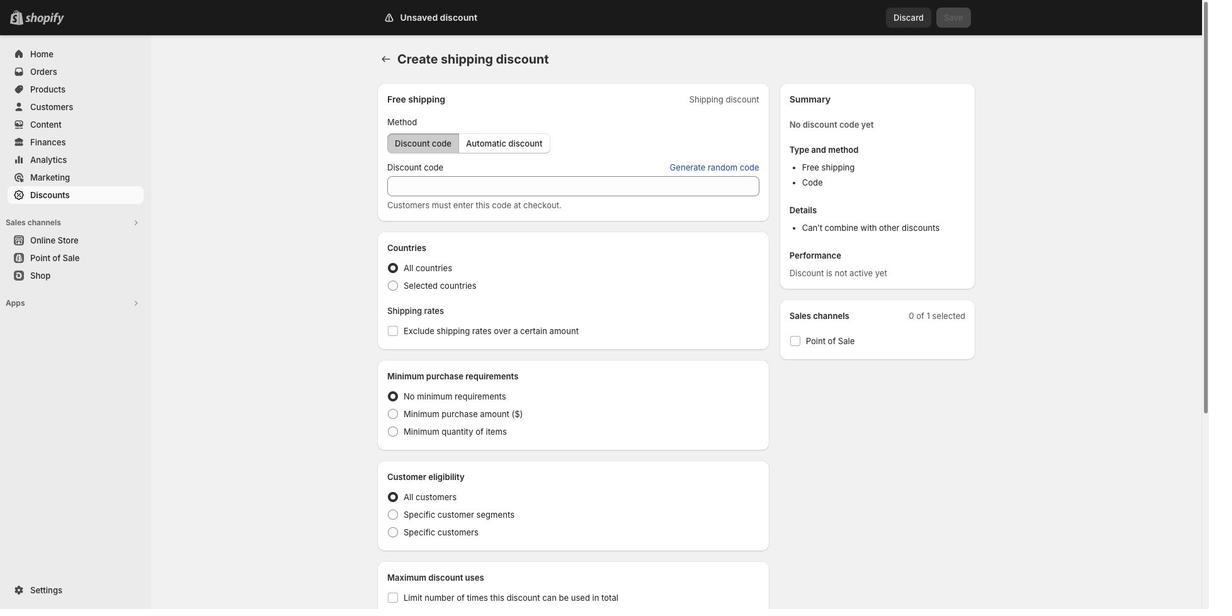 Task type: vqa. For each thing, say whether or not it's contained in the screenshot.
My Store icon at right
no



Task type: locate. For each thing, give the bounding box(es) containing it.
shopify image
[[25, 13, 64, 25]]

None text field
[[387, 176, 759, 196]]



